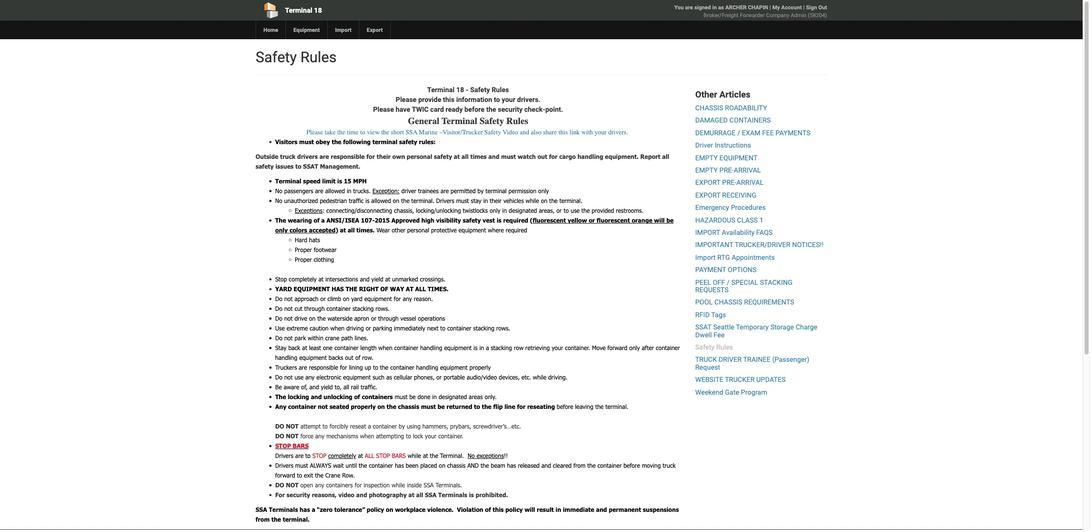 Task type: locate. For each thing, give the bounding box(es) containing it.
import
[[335, 27, 352, 33], [695, 253, 716, 262]]

export pre-arrival link
[[695, 179, 764, 187]]

traffic.
[[361, 384, 377, 391]]

stop
[[275, 443, 291, 450], [312, 452, 326, 460], [376, 452, 390, 460]]

in inside you are signed in as archer chapin | my account | sign out broker/freight forwarder company admin (58204)
[[712, 4, 717, 11]]

as right "such"
[[386, 374, 392, 381]]

in up "broker/freight"
[[712, 4, 717, 11]]

0 horizontal spatial use
[[295, 374, 304, 381]]

a left '"zero'
[[312, 506, 315, 514]]

chassis inside stop bars drivers are to stop completely at all stop bars while at the terminal. no exceptions !! drivers must always wait until the container has been placed on chassis and the beam has released and cleared from the container before moving truck forward to exit the crane row. do not open any containers for inspection while inside ssa terminals. for security reasons, video and photography at all ssa terminals is prohibited.
[[447, 462, 466, 469]]

terminal for terminal speed limit is 15 mph no passengers are allowed in trucks. exception: driver trainees are permitted by terminal permission only no unauthorized pedestrian traffic is allowed on the terminal. drivers must stay in their vehicles while on the terminal. exceptions : connecting/disconnecting chassis, locking/unlocking twistlocks only in designated areas, or to use the provided restrooms.
[[275, 178, 301, 185]]

0 horizontal spatial from
[[256, 516, 270, 523]]

will left result
[[525, 506, 535, 514]]

1 horizontal spatial rows.
[[496, 325, 510, 332]]

has left '"zero'
[[300, 506, 310, 514]]

chassis up tags
[[714, 298, 742, 306]]

or inside fluorescent yellow or fluorescent orange will be only colors accepted
[[589, 217, 595, 224]]

use inside terminal speed limit is 15 mph no passengers are allowed in trucks. exception: driver trainees are permitted by terminal permission only no unauthorized pedestrian traffic is allowed on the terminal. drivers must stay in their vehicles while on the terminal. exceptions : connecting/disconnecting chassis, locking/unlocking twistlocks only in designated areas, or to use the provided restrooms.
[[571, 207, 580, 214]]

0 horizontal spatial 18
[[314, 6, 322, 14]]

at
[[406, 286, 413, 293]]

driver
[[719, 356, 742, 364]]

before inside terminal 18 - safety rules please provide this information to your drivers. please have twic card ready before the security check-point. general terminal safety rules please take the time to view the short ssa marine –visitor/trucker safety video and also share this link with your drivers. visitors must obey the following terminal safety rules:
[[464, 105, 485, 113]]

to,
[[335, 384, 342, 391]]

0 vertical spatial designated
[[509, 207, 537, 214]]

terminal up vehicles
[[486, 188, 507, 195]]

terminal. down "trainees"
[[411, 197, 434, 204]]

their inside outside truck drivers are responsible for their own personal safety at all times and must watch out for cargo handling equipment. report all safety issues to ssat management.
[[377, 153, 391, 160]]

ready
[[446, 105, 463, 113]]

1 vertical spatial all
[[365, 452, 374, 460]]

1 horizontal spatial chassis
[[447, 462, 466, 469]]

stop up 'always'
[[312, 452, 326, 460]]

0 vertical spatial stacking
[[352, 305, 374, 312]]

in inside ssa terminals has a "zero tolerance" policy on workplace violence.  violation of this policy will result in immediate and permanent suspensions from the terminal.
[[556, 506, 561, 514]]

off
[[713, 278, 725, 286]]

no left unauthorized
[[275, 197, 282, 204]]

ssat down "rfid"
[[695, 323, 711, 331]]

storage
[[770, 323, 794, 331]]

driver
[[695, 141, 713, 149]]

the down take
[[332, 138, 341, 146]]

weekend
[[695, 388, 723, 396]]

yield up of
[[371, 276, 383, 283]]

tolerance"
[[334, 506, 365, 514]]

and left "also"
[[520, 129, 529, 136]]

2 policy from the left
[[505, 506, 523, 514]]

faqs
[[756, 229, 773, 237]]

before for ready
[[464, 105, 485, 113]]

container up attempting
[[373, 423, 397, 430]]

0 horizontal spatial out
[[345, 354, 353, 361]]

0 horizontal spatial has
[[300, 506, 310, 514]]

forwarder
[[740, 12, 765, 18]]

the up 'chassis,'
[[401, 197, 410, 204]]

equipment up approach
[[294, 286, 330, 293]]

1 vertical spatial forward
[[275, 472, 295, 479]]

terminal up equipment link
[[285, 6, 312, 14]]

to right time
[[360, 129, 365, 136]]

1 horizontal spatial will
[[654, 217, 665, 224]]

way
[[390, 286, 404, 293]]

ssat inside 'other articles chassis roadability damaged containers demurrage / exam fee payments driver instructions empty equipment empty pre-arrival export pre-arrival export receiving emergency procedures hazardous class 1 import availability faqs important trucker/driver notices!! import rtg appointments payment options peel off / special stacking requests pool chassis requirements rfid tags ssat seattle temporary storage charge dwell fee safety rules truck driver trainee (passenger) request website trucker updates weekend gate program'
[[695, 323, 711, 331]]

permanent
[[609, 506, 641, 514]]

a up audio/video
[[486, 344, 489, 352]]

container left moving
[[598, 462, 622, 469]]

moving
[[642, 462, 661, 469]]

1 horizontal spatial properly
[[470, 364, 491, 371]]

1 empty from the top
[[695, 154, 718, 162]]

1 vertical spatial terminals
[[269, 506, 298, 514]]

1 vertical spatial chassis
[[714, 298, 742, 306]]

any
[[403, 295, 412, 303], [305, 374, 315, 381], [315, 433, 324, 440], [315, 482, 324, 489]]

export link
[[359, 21, 390, 39]]

to down drivers
[[295, 163, 301, 170]]

designated
[[509, 207, 537, 214], [439, 394, 467, 401]]

only up vest
[[490, 207, 500, 214]]

broker/freight
[[704, 12, 739, 18]]

for inside stop bars drivers are to stop completely at all stop bars while at the terminal. no exceptions !! drivers must always wait until the container has been placed on chassis and the beam has released and cleared from the container before moving truck forward to exit the crane row. do not open any containers for inspection while inside ssa terminals. for security reasons, video and photography at all ssa terminals is prohibited.
[[355, 482, 362, 489]]

this up the ready
[[443, 95, 454, 104]]

to right next
[[440, 325, 445, 332]]

next
[[427, 325, 438, 332]]

0 horizontal spatial by
[[399, 423, 405, 430]]

as inside you are signed in as archer chapin | my account | sign out broker/freight forwarder company admin (58204)
[[718, 4, 724, 11]]

2 do from the top
[[275, 305, 282, 312]]

container up inspection in the bottom of the page
[[369, 462, 393, 469]]

0 vertical spatial forward
[[608, 344, 627, 352]]

areas
[[469, 394, 483, 401]]

through up parking
[[378, 315, 399, 322]]

twistlocks
[[463, 207, 488, 214]]

for
[[275, 492, 285, 499]]

containers
[[362, 394, 393, 401], [326, 482, 353, 489]]

1 vertical spatial their
[[490, 197, 502, 204]]

stop bars drivers are to stop completely at all stop bars while at the terminal. no exceptions !! drivers must always wait until the container has been placed on chassis and the beam has released and cleared from the container before moving truck forward to exit the crane row. do not open any containers for inspection while inside ssa terminals. for security reasons, video and photography at all ssa terminals is prohibited.
[[275, 443, 676, 499]]

share
[[543, 129, 557, 136]]

at down clothing
[[319, 276, 324, 283]]

0 vertical spatial chassis
[[695, 104, 723, 112]]

1 horizontal spatial forward
[[608, 344, 627, 352]]

2 do from the top
[[275, 433, 284, 440]]

0 vertical spatial terminals
[[438, 492, 467, 499]]

locking
[[288, 394, 309, 401]]

107-
[[361, 217, 375, 224]]

terminal down view
[[372, 138, 397, 146]]

before down information
[[464, 105, 485, 113]]

right
[[359, 286, 379, 293]]

0 vertical spatial containers
[[362, 394, 393, 401]]

at up of
[[385, 276, 390, 283]]

1 vertical spatial yield
[[321, 384, 333, 391]]

1 horizontal spatial drivers.
[[608, 129, 628, 136]]

terminal inside terminal speed limit is 15 mph no passengers are allowed in trucks. exception: driver trainees are permitted by terminal permission only no unauthorized pedestrian traffic is allowed on the terminal. drivers must stay in their vehicles while on the terminal. exceptions : connecting/disconnecting chassis, locking/unlocking twistlocks only in designated areas, or to use the provided restrooms.
[[275, 178, 301, 185]]

do down any
[[275, 423, 284, 430]]

ssa inside terminal 18 - safety rules please provide this information to your drivers. please have twic card ready before the security check-point. general terminal safety rules please take the time to view the short ssa marine –visitor/trucker safety video and also share this link with your drivers. visitors must obey the following terminal safety rules:
[[406, 129, 417, 136]]

1 the from the top
[[275, 217, 286, 224]]

any up the reasons,
[[315, 482, 324, 489]]

container down the locking
[[288, 403, 316, 410]]

a right reseat
[[368, 423, 371, 430]]

not left drive
[[284, 315, 293, 322]]

0 horizontal spatial allowed
[[325, 188, 345, 195]]

only inside fluorescent yellow or fluorescent orange will be only colors accepted
[[275, 227, 288, 234]]

personal down rules:
[[407, 153, 432, 160]]

use inside stop completely at intersections and yield at unmarked crossings. yard equipment has the right of way at all times. do not approach or climb on yard equipment for any reason. do not cut through container stacking rows. do not drive on the waterside apron or through vessel operations use extreme caution when driving or parking immediately next to container stacking rows. do not park within crane path lines. stay back at least one container length when container handling equipment is in a stacking row retrieving your container. move forward only after container handling equipment backs out of row. truckers are responsible for lining up to the container handling equipment properly do not use any electronic equipment such as cellular phones, or portable audio/video devices, etc. while driving. be aware of, and yield to, all rail traffic. the locking and unlocking of containers must be done in designated areas only.
[[295, 374, 304, 381]]

your inside stop completely at intersections and yield at unmarked crossings. yard equipment has the right of way at all times. do not approach or climb on yard equipment for any reason. do not cut through container stacking rows. do not drive on the waterside apron or through vessel operations use extreme caution when driving or parking immediately next to container stacking rows. do not park within crane path lines. stay back at least one container length when container handling equipment is in a stacking row retrieving your container. move forward only after container handling equipment backs out of row. truckers are responsible for lining up to the container handling equipment properly do not use any electronic equipment such as cellular phones, or portable audio/video devices, etc. while driving. be aware of, and yield to, all rail traffic. the locking and unlocking of containers must be done in designated areas only.
[[552, 344, 563, 352]]

1 vertical spatial designated
[[439, 394, 467, 401]]

1 horizontal spatial please
[[373, 105, 394, 113]]

one
[[323, 344, 333, 352]]

1 vertical spatial use
[[295, 374, 304, 381]]

are down obey
[[319, 153, 329, 160]]

1 vertical spatial as
[[386, 374, 392, 381]]

will inside fluorescent yellow or fluorescent orange will be only colors accepted
[[654, 217, 665, 224]]

security inside terminal 18 - safety rules please provide this information to your drivers. please have twic card ready before the security check-point. general terminal safety rules please take the time to view the short ssa marine –visitor/trucker safety video and also share this link with your drivers. visitors must obey the following terminal safety rules:
[[498, 105, 523, 113]]

0 horizontal spatial when
[[330, 325, 344, 332]]

1 horizontal spatial stop
[[312, 452, 326, 460]]

payment options link
[[695, 266, 757, 274]]

attempt
[[300, 423, 321, 430]]

equipment inside stop completely at intersections and yield at unmarked crossings. yard equipment has the right of way at all times. do not approach or climb on yard equipment for any reason. do not cut through container stacking rows. do not drive on the waterside apron or through vessel operations use extreme caution when driving or parking immediately next to container stacking rows. do not park within crane path lines. stay back at least one container length when container handling equipment is in a stacking row retrieving your container. move forward only after container handling equipment backs out of row. truckers are responsible for lining up to the container handling equipment properly do not use any electronic equipment such as cellular phones, or portable audio/video devices, etc. while driving. be aware of, and yield to, all rail traffic. the locking and unlocking of containers must be done in designated areas only.
[[294, 286, 330, 293]]

not left attempt
[[286, 423, 299, 430]]

must inside terminal speed limit is 15 mph no passengers are allowed in trucks. exception: driver trainees are permitted by terminal permission only no unauthorized pedestrian traffic is allowed on the terminal. drivers must stay in their vehicles while on the terminal. exceptions : connecting/disconnecting chassis, locking/unlocking twistlocks only in designated areas, or to use the provided restrooms.
[[456, 197, 469, 204]]

1 vertical spatial proper
[[295, 256, 312, 263]]

0 vertical spatial not
[[286, 423, 299, 430]]

security up video
[[498, 105, 523, 113]]

responsible
[[331, 153, 365, 160], [309, 364, 338, 371]]

terminals
[[438, 492, 467, 499], [269, 506, 298, 514]]

this
[[443, 95, 454, 104], [558, 129, 568, 136], [493, 506, 504, 514]]

exam
[[742, 129, 761, 137]]

truck
[[280, 153, 295, 160], [663, 462, 676, 469]]

container. inside stop completely at intersections and yield at unmarked crossings. yard equipment has the right of way at all times. do not approach or climb on yard equipment for any reason. do not cut through container stacking rows. do not drive on the waterside apron or through vessel operations use extreme caution when driving or parking immediately next to container stacking rows. do not park within crane path lines. stay back at least one container length when container handling equipment is in a stacking row retrieving your container. move forward only after container handling equipment backs out of row. truckers are responsible for lining up to the container handling equipment properly do not use any electronic equipment such as cellular phones, or portable audio/video devices, etc. while driving. be aware of, and yield to, all rail traffic. the locking and unlocking of containers must be done in designated areas only.
[[565, 344, 590, 352]]

1 vertical spatial export
[[695, 191, 720, 199]]

0 vertical spatial the
[[275, 217, 286, 224]]

line
[[505, 403, 515, 410]]

do
[[275, 423, 284, 430], [275, 433, 284, 440], [275, 482, 284, 489]]

not left open
[[286, 482, 299, 489]]

responsible inside outside truck drivers are responsible for their own personal safety at all times and must watch out for cargo handling equipment. report all safety issues to ssat management.
[[331, 153, 365, 160]]

1 proper from the top
[[295, 246, 312, 253]]

1 horizontal spatial completely
[[328, 452, 356, 460]]

0 horizontal spatial be
[[409, 394, 416, 401]]

drive
[[295, 315, 307, 322]]

2 vertical spatial this
[[493, 506, 504, 514]]

provided
[[592, 207, 614, 214]]

truck inside stop bars drivers are to stop completely at all stop bars while at the terminal. no exceptions !! drivers must always wait until the container has been placed on chassis and the beam has released and cleared from the container before moving truck forward to exit the crane row. do not open any containers for inspection while inside ssa terminals. for security reasons, video and photography at all ssa terminals is prohibited.
[[663, 462, 676, 469]]

1 horizontal spatial fluorescent
[[597, 217, 630, 224]]

video
[[503, 129, 518, 136]]

on down photography
[[386, 506, 393, 514]]

their inside terminal speed limit is 15 mph no passengers are allowed in trucks. exception: driver trainees are permitted by terminal permission only no unauthorized pedestrian traffic is allowed on the terminal. drivers must stay in their vehicles while on the terminal. exceptions : connecting/disconnecting chassis, locking/unlocking twistlocks only in designated areas, or to use the provided restrooms.
[[490, 197, 502, 204]]

empty
[[695, 154, 718, 162], [695, 166, 718, 174]]

is left 15
[[337, 178, 342, 185]]

2 vertical spatial stacking
[[491, 344, 512, 352]]

please left have on the left of page
[[373, 105, 394, 113]]

is up audio/video
[[474, 344, 478, 352]]

are inside stop completely at intersections and yield at unmarked crossings. yard equipment has the right of way at all times. do not approach or climb on yard equipment for any reason. do not cut through container stacking rows. do not drive on the waterside apron or through vessel operations use extreme caution when driving or parking immediately next to container stacking rows. do not park within crane path lines. stay back at least one container length when container handling equipment is in a stacking row retrieving your container. move forward only after container handling equipment backs out of row. truckers are responsible for lining up to the container handling equipment properly do not use any electronic equipment such as cellular phones, or portable audio/video devices, etc. while driving. be aware of, and yield to, all rail traffic. the locking and unlocking of containers must be done in designated areas only.
[[299, 364, 307, 371]]

0 vertical spatial completely
[[289, 276, 317, 283]]

1 horizontal spatial by
[[477, 188, 484, 195]]

on inside ssa terminals has a "zero tolerance" policy on workplace violence.  violation of this policy will result in immediate and permanent suspensions from the terminal.
[[386, 506, 393, 514]]

1 horizontal spatial out
[[538, 153, 547, 160]]

rules inside 'other articles chassis roadability damaged containers demurrage / exam fee payments driver instructions empty equipment empty pre-arrival export pre-arrival export receiving emergency procedures hazardous class 1 import availability faqs important trucker/driver notices!! import rtg appointments payment options peel off / special stacking requests pool chassis requirements rfid tags ssat seattle temporary storage charge dwell fee safety rules truck driver trainee (passenger) request website trucker updates weekend gate program'
[[716, 343, 733, 351]]

to up 'always'
[[305, 452, 311, 460]]

pre- down the empty pre-arrival link
[[722, 179, 737, 187]]

portable
[[444, 374, 465, 381]]

2 vertical spatial not
[[286, 482, 299, 489]]

times.
[[428, 286, 449, 293]]

and right the locking
[[311, 394, 322, 401]]

1 vertical spatial bars
[[392, 452, 406, 460]]

your right retrieving
[[552, 344, 563, 352]]

0 vertical spatial rows.
[[376, 305, 390, 312]]

0 horizontal spatial |
[[770, 4, 771, 11]]

1 horizontal spatial containers
[[362, 394, 393, 401]]

equipment down instructions
[[719, 154, 758, 162]]

at left the times
[[454, 153, 460, 160]]

been
[[406, 462, 418, 469]]

0 vertical spatial chassis
[[398, 403, 419, 410]]

1 horizontal spatial from
[[573, 462, 586, 469]]

1 vertical spatial when
[[378, 344, 392, 352]]

0 horizontal spatial containers
[[326, 482, 353, 489]]

all inside stop completely at intersections and yield at unmarked crossings. yard equipment has the right of way at all times. do not approach or climb on yard equipment for any reason. do not cut through container stacking rows. do not drive on the waterside apron or through vessel operations use extreme caution when driving or parking immediately next to container stacking rows. do not park within crane path lines. stay back at least one container length when container handling equipment is in a stacking row retrieving your container. move forward only after container handling equipment backs out of row. truckers are responsible for lining up to the container handling equipment properly do not use any electronic equipment such as cellular phones, or portable audio/video devices, etc. while driving. be aware of, and yield to, all rail traffic. the locking and unlocking of containers must be done in designated areas only.
[[415, 286, 426, 293]]

1 fluorescent from the left
[[533, 217, 566, 224]]

safety
[[399, 138, 417, 146], [434, 153, 452, 160], [256, 163, 274, 170], [463, 217, 481, 224]]

using
[[407, 423, 421, 430]]

rules:
[[419, 138, 436, 146]]

0 vertical spatial responsible
[[331, 153, 365, 160]]

2 horizontal spatial this
[[558, 129, 568, 136]]

safety down outside on the top of page
[[256, 163, 274, 170]]

all down inside
[[416, 492, 423, 499]]

0 horizontal spatial forward
[[275, 472, 295, 479]]

0 horizontal spatial ssat
[[303, 163, 318, 170]]

emergency
[[695, 204, 729, 212]]

from
[[573, 462, 586, 469], [256, 516, 270, 523]]

1 vertical spatial containers
[[326, 482, 353, 489]]

watch
[[518, 153, 536, 160]]

terminal.
[[440, 452, 464, 460]]

are down speed
[[315, 188, 323, 195]]

length
[[360, 344, 377, 352]]

any down the 'at'
[[403, 295, 412, 303]]

be inside fluorescent yellow or fluorescent orange will be only colors accepted
[[666, 217, 674, 224]]

not left "seated"
[[318, 403, 328, 410]]

to left forcibly
[[323, 423, 328, 430]]

0 horizontal spatial bars
[[293, 443, 309, 450]]

until
[[346, 462, 357, 469]]

park
[[295, 335, 306, 342]]

0 vertical spatial export
[[695, 179, 720, 187]]

policy down photography
[[367, 506, 384, 514]]

chassis
[[695, 104, 723, 112], [714, 298, 742, 306]]

0 vertical spatial out
[[538, 153, 547, 160]]

1 vertical spatial will
[[525, 506, 535, 514]]

forward inside stop bars drivers are to stop completely at all stop bars while at the terminal. no exceptions !! drivers must always wait until the container has been placed on chassis and the beam has released and cleared from the container before moving truck forward to exit the crane row. do not open any containers for inspection while inside ssa terminals. for security reasons, video and photography at all ssa terminals is prohibited.
[[275, 472, 295, 479]]

hazardous class 1 link
[[695, 216, 763, 224]]

ssat down drivers
[[303, 163, 318, 170]]

are inside you are signed in as archer chapin | my account | sign out broker/freight forwarder company admin (58204)
[[685, 4, 693, 11]]

3 do from the top
[[275, 482, 284, 489]]

0 horizontal spatial their
[[377, 153, 391, 160]]

trainees
[[418, 188, 439, 195]]

2 vertical spatial please
[[306, 129, 323, 136]]

0 vertical spatial as
[[718, 4, 724, 11]]

responsible up the management.
[[331, 153, 365, 160]]

import inside 'other articles chassis roadability damaged containers demurrage / exam fee payments driver instructions empty equipment empty pre-arrival export pre-arrival export receiving emergency procedures hazardous class 1 import availability faqs important trucker/driver notices!! import rtg appointments payment options peel off / special stacking requests pool chassis requirements rfid tags ssat seattle temporary storage charge dwell fee safety rules truck driver trainee (passenger) request website trucker updates weekend gate program'
[[695, 253, 716, 262]]

3 not from the top
[[286, 482, 299, 489]]

1 vertical spatial terminal
[[486, 188, 507, 195]]

1 vertical spatial the
[[275, 394, 286, 401]]

bars
[[293, 443, 309, 450], [392, 452, 406, 460]]

personal inside outside truck drivers are responsible for their own personal safety at all times and must watch out for cargo handling equipment. report all safety issues to ssat management.
[[407, 153, 432, 160]]

equipment. report
[[605, 153, 660, 160]]

0 horizontal spatial properly
[[351, 403, 376, 410]]

of,
[[301, 384, 308, 391]]

by
[[477, 188, 484, 195], [399, 423, 405, 430]]

for right line
[[517, 403, 525, 410]]

completely inside stop bars drivers are to stop completely at all stop bars while at the terminal. no exceptions !! drivers must always wait until the container has been placed on chassis and the beam has released and cleared from the container before moving truck forward to exit the crane row. do not open any containers for inspection while inside ssa terminals. for security reasons, video and photography at all ssa terminals is prohibited.
[[328, 452, 356, 460]]

1 horizontal spatial terminals
[[438, 492, 467, 499]]

2 the from the top
[[275, 394, 286, 401]]

0 horizontal spatial terminal
[[372, 138, 397, 146]]

terminal
[[285, 6, 312, 14], [427, 86, 455, 94], [442, 116, 477, 126], [275, 178, 301, 185]]

only up areas,
[[538, 188, 549, 195]]

1 export from the top
[[695, 179, 720, 187]]

allowed down exception:
[[371, 197, 391, 204]]

0 horizontal spatial equipment
[[294, 286, 330, 293]]

clothing
[[314, 256, 334, 263]]

at up placed
[[423, 452, 428, 460]]

designated inside stop completely at intersections and yield at unmarked crossings. yard equipment has the right of way at all times. do not approach or climb on yard equipment for any reason. do not cut through container stacking rows. do not drive on the waterside apron or through vessel operations use extreme caution when driving or parking immediately next to container stacking rows. do not park within crane path lines. stay back at least one container length when container handling equipment is in a stacking row retrieving your container. move forward only after container handling equipment backs out of row. truckers are responsible for lining up to the container handling equipment properly do not use any electronic equipment such as cellular phones, or portable audio/video devices, etc. while driving. be aware of, and yield to, all rail traffic. the locking and unlocking of containers must be done in designated areas only.
[[439, 394, 467, 401]]

0 vertical spatial do
[[275, 423, 284, 430]]

permission
[[509, 188, 536, 195]]

outside
[[256, 153, 278, 160]]

at down mechanisms
[[358, 452, 363, 460]]

0 vertical spatial before
[[464, 105, 485, 113]]

export up the export receiving link
[[695, 179, 720, 187]]

a inside do not attempt to forcibly reseat a container by using hammers, prybars, screwdriver's…etc. do not force any mechanisms when attempting to lock your container.
[[368, 423, 371, 430]]

on inside stop bars drivers are to stop completely at all stop bars while at the terminal. no exceptions !! drivers must always wait until the container has been placed on chassis and the beam has released and cleared from the container before moving truck forward to exit the crane row. do not open any containers for inspection while inside ssa terminals. for security reasons, video and photography at all ssa terminals is prohibited.
[[439, 462, 445, 469]]

2 horizontal spatial when
[[378, 344, 392, 352]]

while up photography
[[392, 482, 405, 489]]

1 horizontal spatial all
[[415, 286, 426, 293]]

by inside do not attempt to forcibly reseat a container by using hammers, prybars, screwdriver's…etc. do not force any mechanisms when attempting to lock your container.
[[399, 423, 405, 430]]

other
[[392, 227, 405, 234]]

only.
[[485, 394, 497, 401]]

import left export link
[[335, 27, 352, 33]]

this left link
[[558, 129, 568, 136]]

truck inside outside truck drivers are responsible for their own personal safety at all times and must watch out for cargo handling equipment. report all safety issues to ssat management.
[[280, 153, 295, 160]]

0 vertical spatial security
[[498, 105, 523, 113]]

updates
[[756, 376, 786, 384]]

1 horizontal spatial |
[[803, 4, 805, 11]]

container inside do not attempt to forcibly reseat a container by using hammers, prybars, screwdriver's…etc. do not force any mechanisms when attempting to lock your container.
[[373, 423, 397, 430]]

on
[[393, 197, 399, 204], [541, 197, 547, 204], [343, 295, 349, 303], [309, 315, 316, 322], [377, 403, 385, 410], [439, 462, 445, 469], [386, 506, 393, 514]]

this down prohibited.
[[493, 506, 504, 514]]

1 vertical spatial pre-
[[722, 179, 737, 187]]

all right to,
[[343, 384, 349, 391]]

1 horizontal spatial use
[[571, 207, 580, 214]]

safety rules
[[256, 48, 337, 66]]

0 vertical spatial will
[[654, 217, 665, 224]]

import up payment
[[695, 253, 716, 262]]

1 vertical spatial allowed
[[371, 197, 391, 204]]

1 not from the top
[[286, 423, 299, 430]]

/ left exam
[[737, 129, 740, 137]]

the inside stop completely at intersections and yield at unmarked crossings. yard equipment has the right of way at all times. do not approach or climb on yard equipment for any reason. do not cut through container stacking rows. do not drive on the waterside apron or through vessel operations use extreme caution when driving or parking immediately next to container stacking rows. do not park within crane path lines. stay back at least one container length when container handling equipment is in a stacking row retrieving your container. move forward only after container handling equipment backs out of row. truckers are responsible for lining up to the container handling equipment properly do not use any electronic equipment such as cellular phones, or portable audio/video devices, etc. while driving. be aware of, and yield to, all rail traffic. the locking and unlocking of containers must be done in designated areas only.
[[275, 394, 286, 401]]

cellular
[[394, 374, 412, 381]]

charge
[[796, 323, 817, 331]]

open
[[300, 482, 313, 489]]

1 horizontal spatial policy
[[505, 506, 523, 514]]

2 horizontal spatial be
[[666, 217, 674, 224]]

must
[[299, 138, 314, 146], [501, 153, 516, 160], [456, 197, 469, 204], [395, 394, 408, 401], [421, 403, 436, 410], [295, 462, 308, 469]]

handling up phones,
[[416, 364, 438, 371]]

2 export from the top
[[695, 191, 720, 199]]

back
[[288, 344, 300, 352]]

0 vertical spatial yield
[[371, 276, 383, 283]]

from inside ssa terminals has a "zero tolerance" policy on workplace violence.  violation of this policy will result in immediate and permanent suspensions from the terminal.
[[256, 516, 270, 523]]

and inside outside truck drivers are responsible for their own personal safety at all times and must watch out for cargo handling equipment. report all safety issues to ssat management.
[[488, 153, 499, 160]]

1 vertical spatial properly
[[351, 403, 376, 410]]

safety down home
[[256, 48, 297, 66]]

has left been
[[395, 462, 404, 469]]

special
[[731, 278, 758, 286]]

operations
[[418, 315, 445, 322]]

damaged
[[695, 116, 728, 124]]

forward right move
[[608, 344, 627, 352]]

and right immediate
[[596, 506, 607, 514]]

a inside stop completely at intersections and yield at unmarked crossings. yard equipment has the right of way at all times. do not approach or climb on yard equipment for any reason. do not cut through container stacking rows. do not drive on the waterside apron or through vessel operations use extreme caution when driving or parking immediately next to container stacking rows. do not park within crane path lines. stay back at least one container length when container handling equipment is in a stacking row retrieving your container. move forward only after container handling equipment backs out of row. truckers are responsible for lining up to the container handling equipment properly do not use any electronic equipment such as cellular phones, or portable audio/video devices, etc. while driving. be aware of, and yield to, all rail traffic. the locking and unlocking of containers must be done in designated areas only.
[[486, 344, 489, 352]]

use
[[571, 207, 580, 214], [295, 374, 304, 381]]

1 horizontal spatial before
[[557, 403, 573, 410]]

0 vertical spatial equipment
[[719, 154, 758, 162]]

while down permission
[[526, 197, 539, 204]]

by up the stay
[[477, 188, 484, 195]]

security inside stop bars drivers are to stop completely at all stop bars while at the terminal. no exceptions !! drivers must always wait until the container has been placed on chassis and the beam has released and cleared from the container before moving truck forward to exit the crane row. do not open any containers for inspection while inside ssa terminals. for security reasons, video and photography at all ssa terminals is prohibited.
[[287, 492, 310, 499]]

1 horizontal spatial bars
[[392, 452, 406, 460]]

1 vertical spatial completely
[[328, 452, 356, 460]]

terminal up provide
[[427, 86, 455, 94]]

truck right moving
[[663, 462, 676, 469]]

1 horizontal spatial 18
[[456, 86, 464, 94]]

not down yard
[[284, 295, 293, 303]]

2 | from the left
[[803, 4, 805, 11]]

18 inside terminal 18 link
[[314, 6, 322, 14]]

terminals down for
[[269, 506, 298, 514]]

out right 'watch'
[[538, 153, 547, 160]]

seattle
[[713, 323, 734, 331]]

workplace
[[395, 506, 426, 514]]

terminal inside terminal speed limit is 15 mph no passengers are allowed in trucks. exception: driver trainees are permitted by terminal permission only no unauthorized pedestrian traffic is allowed on the terminal. drivers must stay in their vehicles while on the terminal. exceptions : connecting/disconnecting chassis, locking/unlocking twistlocks only in designated areas, or to use the provided restrooms.
[[486, 188, 507, 195]]

personal
[[407, 153, 432, 160], [407, 227, 429, 234]]

not inside stop bars drivers are to stop completely at all stop bars while at the terminal. no exceptions !! drivers must always wait until the container has been placed on chassis and the beam has released and cleared from the container before moving truck forward to exit the crane row. do not open any containers for inspection while inside ssa terminals. for security reasons, video and photography at all ssa terminals is prohibited.
[[286, 482, 299, 489]]

in
[[712, 4, 717, 11], [347, 188, 351, 195], [483, 197, 488, 204], [502, 207, 507, 214], [479, 344, 484, 352], [432, 394, 437, 401], [556, 506, 561, 514]]

empty down empty equipment link
[[695, 166, 718, 174]]

before for reseating
[[557, 403, 573, 410]]

drivers. up check-
[[517, 95, 540, 104]]

0 horizontal spatial this
[[443, 95, 454, 104]]

0 vertical spatial truck
[[280, 153, 295, 160]]



Task type: vqa. For each thing, say whether or not it's contained in the screenshot.
top "Import"
yes



Task type: describe. For each thing, give the bounding box(es) containing it.
0 vertical spatial arrival
[[734, 166, 761, 174]]

out inside outside truck drivers are responsible for their own personal safety at all times and must watch out for cargo handling equipment. report all safety issues to ssat management.
[[538, 153, 547, 160]]

0 horizontal spatial drivers.
[[517, 95, 540, 104]]

vessel
[[400, 315, 416, 322]]

phones,
[[414, 374, 435, 381]]

fee
[[762, 129, 774, 137]]

within
[[308, 335, 323, 342]]

done
[[418, 394, 430, 401]]

terminal for terminal 18 - safety rules please provide this information to your drivers. please have twic card ready before the security check-point. general terminal safety rules please take the time to view the short ssa marine –visitor/trucker safety video and also share this link with your drivers. visitors must obey the following terminal safety rules:
[[427, 86, 455, 94]]

hazardous
[[695, 216, 735, 224]]

dwell
[[695, 331, 712, 339]]

terminals.
[[436, 482, 462, 489]]

do not attempt to forcibly reseat a container by using hammers, prybars, screwdriver's…etc. do not force any mechanisms when attempting to lock your container.
[[275, 423, 521, 440]]

1 horizontal spatial allowed
[[371, 197, 391, 204]]

or right apron
[[371, 315, 376, 322]]

1 vertical spatial through
[[378, 315, 399, 322]]

any inside do not attempt to forcibly reseat a container by using hammers, prybars, screwdriver's…etc. do not force any mechanisms when attempting to lock your container.
[[315, 433, 324, 440]]

export receiving link
[[695, 191, 756, 199]]

is inside stop completely at intersections and yield at unmarked crossings. yard equipment has the right of way at all times. do not approach or climb on yard equipment for any reason. do not cut through container stacking rows. do not drive on the waterside apron or through vessel operations use extreme caution when driving or parking immediately next to container stacking rows. do not park within crane path lines. stay back at least one container length when container handling equipment is in a stacking row retrieving your container. move forward only after container handling equipment backs out of row. truckers are responsible for lining up to the container handling equipment properly do not use any electronic equipment such as cellular phones, or portable audio/video devices, etc. while driving. be aware of, and yield to, all rail traffic. the locking and unlocking of containers must be done in designated areas only.
[[474, 344, 478, 352]]

0 vertical spatial /
[[737, 129, 740, 137]]

1 vertical spatial personal
[[407, 227, 429, 234]]

container down "immediately"
[[394, 344, 418, 352]]

to inside outside truck drivers are responsible for their own personal safety at all times and must watch out for cargo handling equipment. report all safety issues to ssat management.
[[295, 163, 301, 170]]

climb
[[328, 295, 341, 303]]

the right the until
[[359, 462, 367, 469]]

of left row.
[[355, 354, 360, 361]]

any up 'of,'
[[305, 374, 315, 381]]

must inside stop bars drivers are to stop completely at all stop bars while at the terminal. no exceptions !! drivers must always wait until the container has been placed on chassis and the beam has released and cleared from the container before moving truck forward to exit the crane row. do not open any containers for inspection while inside ssa terminals. for security reasons, video and photography at all ssa terminals is prohibited.
[[295, 462, 308, 469]]

this inside ssa terminals has a "zero tolerance" policy on workplace violence.  violation of this policy will result in immediate and permanent suspensions from the terminal.
[[493, 506, 504, 514]]

before inside stop bars drivers are to stop completely at all stop bars while at the terminal. no exceptions !! drivers must always wait until the container has been placed on chassis and the beam has released and cleared from the container before moving truck forward to exit the crane row. do not open any containers for inspection while inside ssa terminals. for security reasons, video and photography at all ssa terminals is prohibited.
[[624, 462, 640, 469]]

1 horizontal spatial has
[[395, 462, 404, 469]]

handling down next
[[420, 344, 442, 352]]

in down 15
[[347, 188, 351, 195]]

export
[[367, 27, 383, 33]]

0 vertical spatial no
[[275, 188, 282, 195]]

trucks.
[[353, 188, 371, 195]]

equipment inside 'other articles chassis roadability damaged containers demurrage / exam fee payments driver instructions empty equipment empty pre-arrival export pre-arrival export receiving emergency procedures hazardous class 1 import availability faqs important trucker/driver notices!! import rtg appointments payment options peel off / special stacking requests pool chassis requirements rfid tags ssat seattle temporary storage charge dwell fee safety rules truck driver trainee (passenger) request website trucker updates weekend gate program'
[[719, 154, 758, 162]]

inspection
[[364, 482, 390, 489]]

row.
[[342, 472, 355, 479]]

1 policy from the left
[[367, 506, 384, 514]]

the right view
[[381, 129, 389, 136]]

rules up video
[[506, 116, 528, 126]]

your up video
[[502, 95, 515, 104]]

1 vertical spatial drivers.
[[608, 129, 628, 136]]

on left the 'yard'
[[343, 295, 349, 303]]

the down only.
[[482, 403, 492, 410]]

or left climb
[[320, 295, 326, 303]]

your right with
[[595, 129, 607, 136]]

trainee
[[743, 356, 771, 364]]

at right ")" on the top left of page
[[340, 227, 346, 234]]

0 vertical spatial required
[[503, 217, 528, 224]]

your inside do not attempt to forcibly reseat a container by using hammers, prybars, screwdriver's…etc. do not force any mechanisms when attempting to lock your container.
[[425, 433, 436, 440]]

yellow
[[568, 217, 587, 224]]

and inside ssa terminals has a "zero tolerance" policy on workplace violence.  violation of this policy will result in immediate and permanent suspensions from the terminal.
[[596, 506, 607, 514]]

account
[[781, 4, 802, 11]]

stay
[[471, 197, 481, 204]]

my account link
[[772, 4, 802, 11]]

4 do from the top
[[275, 335, 282, 342]]

any
[[275, 403, 286, 410]]

0 vertical spatial import
[[335, 27, 352, 33]]

while up been
[[408, 452, 421, 460]]

on up 'chassis,'
[[393, 197, 399, 204]]

1 vertical spatial no
[[275, 197, 282, 204]]

0 vertical spatial please
[[396, 95, 417, 104]]

of down rail
[[354, 394, 360, 401]]

important trucker/driver notices!! link
[[695, 241, 824, 249]]

terminal up –visitor/trucker
[[442, 116, 477, 126]]

18 for terminal 18
[[314, 6, 322, 14]]

1 vertical spatial stacking
[[473, 325, 494, 332]]

procedures
[[731, 204, 766, 212]]

requests
[[695, 286, 729, 294]]

ansi/isea
[[326, 217, 359, 224]]

0 vertical spatial bars
[[293, 443, 309, 450]]

outside truck drivers are responsible for their own personal safety at all times and must watch out for cargo handling equipment. report all safety issues to ssat management.
[[256, 153, 669, 170]]

terminal. up yellow
[[559, 197, 582, 204]]

traffic
[[349, 197, 364, 204]]

will inside ssa terminals has a "zero tolerance" policy on workplace violence.  violation of this policy will result in immediate and permanent suspensions from the terminal.
[[525, 506, 535, 514]]

must down the done
[[421, 403, 436, 410]]

attempting
[[376, 433, 404, 440]]

1 vertical spatial /
[[727, 278, 730, 286]]

instructions
[[715, 141, 751, 149]]

truck driver trainee (passenger) request link
[[695, 356, 809, 371]]

for left the lining
[[340, 364, 347, 371]]

when inside do not attempt to forcibly reseat a container by using hammers, prybars, screwdriver's…etc. do not force any mechanisms when attempting to lock your container.
[[360, 433, 374, 440]]

the up "such"
[[380, 364, 388, 371]]

the
[[346, 286, 357, 293]]

2 not from the top
[[286, 433, 299, 440]]

terminal for terminal 18
[[285, 6, 312, 14]]

payments
[[776, 129, 811, 137]]

all inside stop completely at intersections and yield at unmarked crossings. yard equipment has the right of way at all times. do not approach or climb on yard equipment for any reason. do not cut through container stacking rows. do not drive on the waterside apron or through vessel operations use extreme caution when driving or parking immediately next to container stacking rows. do not park within crane path lines. stay back at least one container length when container handling equipment is in a stacking row retrieving your container. move forward only after container handling equipment backs out of row. truckers are responsible for lining up to the container handling equipment properly do not use any electronic equipment such as cellular phones, or portable audio/video devices, etc. while driving. be aware of, and yield to, all rail traffic. the locking and unlocking of containers must be done in designated areas only.
[[343, 384, 349, 391]]

and right video
[[356, 492, 367, 499]]

0 vertical spatial when
[[330, 325, 344, 332]]

path
[[341, 335, 353, 342]]

container up cellular
[[390, 364, 414, 371]]

rules down equipment
[[300, 48, 337, 66]]

apron
[[354, 315, 369, 322]]

reseating
[[527, 403, 555, 410]]

fee
[[714, 331, 725, 339]]

pedestrian
[[320, 197, 347, 204]]

1 do from the top
[[275, 295, 282, 303]]

for down way
[[394, 295, 401, 303]]

0 vertical spatial this
[[443, 95, 454, 104]]

1 do from the top
[[275, 423, 284, 430]]

as inside stop completely at intersections and yield at unmarked crossings. yard equipment has the right of way at all times. do not approach or climb on yard equipment for any reason. do not cut through container stacking rows. do not drive on the waterside apron or through vessel operations use extreme caution when driving or parking immediately next to container stacking rows. do not park within crane path lines. stay back at least one container length when container handling equipment is in a stacking row retrieving your container. move forward only after container handling equipment backs out of row. truckers are responsible for lining up to the container handling equipment properly do not use any electronic equipment such as cellular phones, or portable audio/video devices, etc. while driving. be aware of, and yield to, all rail traffic. the locking and unlocking of containers must be done in designated areas only.
[[386, 374, 392, 381]]

areas,
[[539, 207, 555, 214]]

is inside stop bars drivers are to stop completely at all stop bars while at the terminal. no exceptions !! drivers must always wait until the container has been placed on chassis and the beam has released and cleared from the container before moving truck forward to exit the crane row. do not open any containers for inspection while inside ssa terminals. for security reasons, video and photography at all ssa terminals is prohibited.
[[469, 492, 474, 499]]

1 horizontal spatial yield
[[371, 276, 383, 283]]

must inside terminal 18 - safety rules please provide this information to your drivers. please have twic card ready before the security check-point. general terminal safety rules please take the time to view the short ssa marine –visitor/trucker safety video and also share this link with your drivers. visitors must obey the following terminal safety rules:
[[299, 138, 314, 146]]

container down path
[[334, 344, 359, 352]]

row.
[[362, 354, 373, 361]]

or down apron
[[366, 325, 371, 332]]

and left cleared
[[541, 462, 551, 469]]

driver instructions link
[[695, 141, 751, 149]]

from inside stop bars drivers are to stop completely at all stop bars while at the terminal. no exceptions !! drivers must always wait until the container has been placed on chassis and the beam has released and cleared from the container before moving truck forward to exit the crane row. do not open any containers for inspection while inside ssa terminals. for security reasons, video and photography at all ssa terminals is prohibited.
[[573, 462, 586, 469]]

passengers
[[284, 188, 313, 195]]

handling up truckers
[[275, 354, 297, 361]]

out inside stop completely at intersections and yield at unmarked crossings. yard equipment has the right of way at all times. do not approach or climb on yard equipment for any reason. do not cut through container stacking rows. do not drive on the waterside apron or through vessel operations use extreme caution when driving or parking immediately next to container stacking rows. do not park within crane path lines. stay back at least one container length when container handling equipment is in a stacking row retrieving your container. move forward only after container handling equipment backs out of row. truckers are responsible for lining up to the container handling equipment properly do not use any electronic equipment such as cellular phones, or portable audio/video devices, etc. while driving. be aware of, and yield to, all rail traffic. the locking and unlocking of containers must be done in designated areas only.
[[345, 354, 353, 361]]

admin
[[791, 12, 807, 18]]

designated inside terminal speed limit is 15 mph no passengers are allowed in trucks. exception: driver trainees are permitted by terminal permission only no unauthorized pedestrian traffic is allowed on the terminal. drivers must stay in their vehicles while on the terminal. exceptions : connecting/disconnecting chassis, locking/unlocking twistlocks only in designated areas, or to use the provided restrooms.
[[509, 207, 537, 214]]

any container not seated properly on the chassis must be returned to the flip line for reseating before leaving the terminal.
[[275, 403, 628, 410]]

the right take
[[337, 129, 345, 136]]

drivers inside terminal speed limit is 15 mph no passengers are allowed in trucks. exception: driver trainees are permitted by terminal permission only no unauthorized pedestrian traffic is allowed on the terminal. drivers must stay in their vehicles while on the terminal. exceptions : connecting/disconnecting chassis, locking/unlocking twistlocks only in designated areas, or to use the provided restrooms.
[[436, 197, 454, 204]]

container. inside do not attempt to forcibly reseat a container by using hammers, prybars, screwdriver's…etc. do not force any mechanisms when attempting to lock your container.
[[438, 433, 463, 440]]

locking/unlocking
[[416, 207, 461, 214]]

must inside outside truck drivers are responsible for their own personal safety at all times and must watch out for cargo handling equipment. report all safety issues to ssat management.
[[501, 153, 516, 160]]

any inside stop bars drivers are to stop completely at all stop bars while at the terminal. no exceptions !! drivers must always wait until the container has been placed on chassis and the beam has released and cleared from the container before moving truck forward to exit the crane row. do not open any containers for inspection while inside ssa terminals. for security reasons, video and photography at all ssa terminals is prohibited.
[[315, 482, 324, 489]]

2 proper from the top
[[295, 256, 312, 263]]

the up areas,
[[549, 197, 558, 204]]

not left cut
[[284, 305, 293, 312]]

18 for terminal 18 - safety rules please provide this information to your drivers. please have twic card ready before the security check-point. general terminal safety rules please take the time to view the short ssa marine –visitor/trucker safety video and also share this link with your drivers. visitors must obey the following terminal safety rules:
[[456, 86, 464, 94]]

(
[[530, 217, 533, 224]]

the down "exceptions"
[[481, 462, 489, 469]]

reseat
[[350, 423, 366, 430]]

for down following
[[366, 153, 375, 160]]

short
[[391, 129, 404, 136]]

are right "trainees"
[[441, 188, 449, 195]]

is right the traffic
[[365, 197, 369, 204]]

a inside ssa terminals has a "zero tolerance" policy on workplace violence.  violation of this policy will result in immediate and permanent suspensions from the terminal.
[[312, 506, 315, 514]]

program
[[741, 388, 767, 396]]

are inside stop bars drivers are to stop completely at all stop bars while at the terminal. no exceptions !! drivers must always wait until the container has been placed on chassis and the beam has released and cleared from the container before moving truck forward to exit the crane row. do not open any containers for inspection while inside ssa terminals. for security reasons, video and photography at all ssa terminals is prohibited.
[[295, 452, 304, 460]]

terminals inside stop bars drivers are to stop completely at all stop bars while at the terminal. no exceptions !! drivers must always wait until the container has been placed on chassis and the beam has released and cleared from the container before moving truck forward to exit the crane row. do not open any containers for inspection while inside ssa terminals. for security reasons, video and photography at all ssa terminals is prohibited.
[[438, 492, 467, 499]]

with
[[581, 129, 593, 136]]

safety down twistlocks
[[463, 217, 481, 224]]

the wearing of a ansi/isea 107-2015 approved high visibility safety vest is required (
[[275, 217, 533, 224]]

all inside stop bars drivers are to stop completely at all stop bars while at the terminal. no exceptions !! drivers must always wait until the container has been placed on chassis and the beam has released and cleared from the container before moving truck forward to exit the crane row. do not open any containers for inspection while inside ssa terminals. for security reasons, video and photography at all ssa terminals is prohibited.
[[365, 452, 374, 460]]

you are signed in as archer chapin | my account | sign out broker/freight forwarder company admin (58204)
[[674, 4, 827, 18]]

terminal speed limit is 15 mph no passengers are allowed in trucks. exception: driver trainees are permitted by terminal permission only no unauthorized pedestrian traffic is allowed on the terminal. drivers must stay in their vehicles while on the terminal. exceptions : connecting/disconnecting chassis, locking/unlocking twistlocks only in designated areas, or to use the provided restrooms.
[[275, 178, 644, 214]]

lining
[[349, 364, 363, 371]]

the right cleared
[[587, 462, 596, 469]]

the right leaving
[[595, 403, 604, 410]]

no inside stop bars drivers are to stop completely at all stop bars while at the terminal. no exceptions !! drivers must always wait until the container has been placed on chassis and the beam has released and cleared from the container before moving truck forward to exit the crane row. do not open any containers for inspection while inside ssa terminals. for security reasons, video and photography at all ssa terminals is prohibited.
[[468, 452, 475, 460]]

wear
[[376, 227, 390, 234]]

containers inside stop completely at intersections and yield at unmarked crossings. yard equipment has the right of way at all times. do not approach or climb on yard equipment for any reason. do not cut through container stacking rows. do not drive on the waterside apron or through vessel operations use extreme caution when driving or parking immediately next to container stacking rows. do not park within crane path lines. stay back at least one container length when container handling equipment is in a stacking row retrieving your container. move forward only after container handling equipment backs out of row. truckers are responsible for lining up to the container handling equipment properly do not use any electronic equipment such as cellular phones, or portable audio/video devices, etc. while driving. be aware of, and yield to, all rail traffic. the locking and unlocking of containers must be done in designated areas only.
[[362, 394, 393, 401]]

view
[[367, 129, 380, 136]]

exceptions
[[477, 452, 504, 460]]

or inside terminal speed limit is 15 mph no passengers are allowed in trucks. exception: driver trainees are permitted by terminal permission only no unauthorized pedestrian traffic is allowed on the terminal. drivers must stay in their vehicles while on the terminal. exceptions : connecting/disconnecting chassis, locking/unlocking twistlocks only in designated areas, or to use the provided restrooms.
[[557, 207, 562, 214]]

all inside stop bars drivers are to stop completely at all stop bars while at the terminal. no exceptions !! drivers must always wait until the container has been placed on chassis and the beam has released and cleared from the container before moving truck forward to exit the crane row. do not open any containers for inspection while inside ssa terminals. for security reasons, video and photography at all ssa terminals is prohibited.
[[416, 492, 423, 499]]

2 vertical spatial drivers
[[275, 462, 293, 469]]

2 horizontal spatial has
[[507, 462, 516, 469]]

0 horizontal spatial rows.
[[376, 305, 390, 312]]

at right back
[[302, 344, 307, 352]]

all down ansi/isea
[[348, 227, 355, 234]]

0 horizontal spatial through
[[304, 305, 325, 312]]

the up do not attempt to forcibly reseat a container by using hammers, prybars, screwdriver's…etc. do not force any mechanisms when attempting to lock your container.
[[387, 403, 396, 410]]

0 vertical spatial pre-
[[719, 166, 734, 174]]

rtg
[[717, 253, 730, 262]]

in down vehicles
[[502, 207, 507, 214]]

1 | from the left
[[770, 4, 771, 11]]

other articles chassis roadability damaged containers demurrage / exam fee payments driver instructions empty equipment empty pre-arrival export pre-arrival export receiving emergency procedures hazardous class 1 import availability faqs important trucker/driver notices!! import rtg appointments payment options peel off / special stacking requests pool chassis requirements rfid tags ssat seattle temporary storage charge dwell fee safety rules truck driver trainee (passenger) request website trucker updates weekend gate program
[[695, 89, 824, 396]]

2 fluorescent from the left
[[597, 217, 630, 224]]

terminal. inside ssa terminals has a "zero tolerance" policy on workplace violence.  violation of this policy will result in immediate and permanent suspensions from the terminal.
[[283, 516, 310, 523]]

safety up information
[[470, 86, 490, 94]]

are inside outside truck drivers are responsible for their own personal safety at all times and must watch out for cargo handling equipment. report all safety issues to ssat management.
[[319, 153, 329, 160]]

0 horizontal spatial please
[[306, 129, 323, 136]]

emergency procedures link
[[695, 204, 766, 212]]

0 vertical spatial allowed
[[325, 188, 345, 195]]

placed
[[420, 462, 437, 469]]

after
[[642, 344, 654, 352]]

of
[[380, 286, 388, 293]]

in right the done
[[432, 394, 437, 401]]

and right 'of,'
[[309, 384, 319, 391]]

orange
[[632, 217, 652, 224]]

a down ":"
[[321, 217, 325, 224]]

and up right
[[360, 276, 370, 283]]

only inside stop completely at intersections and yield at unmarked crossings. yard equipment has the right of way at all times. do not approach or climb on yard equipment for any reason. do not cut through container stacking rows. do not drive on the waterside apron or through vessel operations use extreme caution when driving or parking immediately next to container stacking rows. do not park within crane path lines. stay back at least one container length when container handling equipment is in a stacking row retrieving your container. move forward only after container handling equipment backs out of row. truckers are responsible for lining up to the container handling equipment properly do not use any electronic equipment such as cellular phones, or portable audio/video devices, etc. while driving. be aware of, and yield to, all rail traffic. the locking and unlocking of containers must be done in designated areas only.
[[629, 344, 640, 352]]

1 vertical spatial required
[[506, 227, 527, 234]]

"zero
[[317, 506, 333, 514]]

you
[[674, 4, 684, 11]]

safety inside 'other articles chassis roadability damaged containers demurrage / exam fee payments driver instructions empty equipment empty pre-arrival export pre-arrival export receiving emergency procedures hazardous class 1 import availability faqs important trucker/driver notices!! import rtg appointments payment options peel off / special stacking requests pool chassis requirements rfid tags ssat seattle temporary storage charge dwell fee safety rules truck driver trainee (passenger) request website trucker updates weekend gate program'
[[695, 343, 715, 351]]

for left "cargo"
[[549, 153, 558, 160]]

1 horizontal spatial be
[[438, 403, 445, 410]]

terminal 18 link
[[256, 0, 485, 21]]

aware
[[284, 384, 299, 391]]

chapin
[[748, 4, 768, 11]]

at inside outside truck drivers are responsible for their own personal safety at all times and must watch out for cargo handling equipment. report all safety issues to ssat management.
[[454, 153, 460, 160]]

inside
[[407, 482, 422, 489]]

terminal. right leaving
[[605, 403, 628, 410]]

and inside terminal 18 - safety rules please provide this information to your drivers. please have twic card ready before the security check-point. general terminal safety rules please take the time to view the short ssa marine –visitor/trucker safety video and also share this link with your drivers. visitors must obey the following terminal safety rules:
[[520, 129, 529, 136]]

:
[[323, 207, 325, 214]]

to left exit
[[297, 472, 302, 479]]

use
[[275, 325, 285, 332]]

at down inside
[[408, 492, 414, 499]]

handling inside outside truck drivers are responsible for their own personal safety at all times and must watch out for cargo handling equipment. report all safety issues to ssat management.
[[578, 153, 603, 160]]

stop
[[275, 276, 287, 283]]

1 vertical spatial drivers
[[275, 452, 293, 460]]

the up placed
[[430, 452, 438, 460]]

the up yellow
[[582, 207, 590, 214]]

container right next
[[447, 325, 471, 332]]

2 empty from the top
[[695, 166, 718, 174]]

responsible inside stop completely at intersections and yield at unmarked crossings. yard equipment has the right of way at all times. do not approach or climb on yard equipment for any reason. do not cut through container stacking rows. do not drive on the waterside apron or through vessel operations use extreme caution when driving or parking immediately next to container stacking rows. do not park within crane path lines. stay back at least one container length when container handling equipment is in a stacking row retrieving your container. move forward only after container handling equipment backs out of row. truckers are responsible for lining up to the container handling equipment properly do not use any electronic equipment such as cellular phones, or portable audio/video devices, etc. while driving. be aware of, and yield to, all rail traffic. the locking and unlocking of containers must be done in designated areas only.
[[309, 364, 338, 371]]

by inside terminal speed limit is 15 mph no passengers are allowed in trucks. exception: driver trainees are permitted by terminal permission only no unauthorized pedestrian traffic is allowed on the terminal. drivers must stay in their vehicles while on the terminal. exceptions : connecting/disconnecting chassis, locking/unlocking twistlocks only in designated areas, or to use the provided restrooms.
[[477, 188, 484, 195]]

to inside terminal speed limit is 15 mph no passengers are allowed in trucks. exception: driver trainees are permitted by terminal permission only no unauthorized pedestrian traffic is allowed on the terminal. drivers must stay in their vehicles while on the terminal. exceptions : connecting/disconnecting chassis, locking/unlocking twistlocks only in designated areas, or to use the provided restrooms.
[[564, 207, 569, 214]]

the inside ssa terminals has a "zero tolerance" policy on workplace violence.  violation of this policy will result in immediate and permanent suspensions from the terminal.
[[271, 516, 281, 523]]

terminals inside ssa terminals has a "zero tolerance" policy on workplace violence.  violation of this policy will result in immediate and permanent suspensions from the terminal.
[[269, 506, 298, 514]]

safety down rules:
[[434, 153, 452, 160]]

of up accepted
[[314, 217, 319, 224]]

1 vertical spatial arrival
[[737, 179, 764, 187]]

suspensions
[[643, 506, 679, 514]]

hard hats proper footwear proper clothing
[[295, 237, 337, 263]]

terminal inside terminal 18 - safety rules please provide this information to your drivers. please have twic card ready before the security check-point. general terminal safety rules please take the time to view the short ssa marine –visitor/trucker safety video and also share this link with your drivers. visitors must obey the following terminal safety rules:
[[372, 138, 397, 146]]

completely inside stop completely at intersections and yield at unmarked crossings. yard equipment has the right of way at all times. do not approach or climb on yard equipment for any reason. do not cut through container stacking rows. do not drive on the waterside apron or through vessel operations use extreme caution when driving or parking immediately next to container stacking rows. do not park within crane path lines. stay back at least one container length when container handling equipment is in a stacking row retrieving your container. move forward only after container handling equipment backs out of row. truckers are responsible for lining up to the container handling equipment properly do not use any electronic equipment such as cellular phones, or portable audio/video devices, etc. while driving. be aware of, and yield to, all rail traffic. the locking and unlocking of containers must be done in designated areas only.
[[289, 276, 317, 283]]

properly inside stop completely at intersections and yield at unmarked crossings. yard equipment has the right of way at all times. do not approach or climb on yard equipment for any reason. do not cut through container stacking rows. do not drive on the waterside apron or through vessel operations use extreme caution when driving or parking immediately next to container stacking rows. do not park within crane path lines. stay back at least one container length when container handling equipment is in a stacking row retrieving your container. move forward only after container handling equipment backs out of row. truckers are responsible for lining up to the container handling equipment properly do not use any electronic equipment such as cellular phones, or portable audio/video devices, etc. while driving. be aware of, and yield to, all rail traffic. the locking and unlocking of containers must be done in designated areas only.
[[470, 364, 491, 371]]

to right information
[[494, 95, 500, 104]]

!!
[[504, 452, 508, 460]]

1 vertical spatial please
[[373, 105, 394, 113]]

2 horizontal spatial stop
[[376, 452, 390, 460]]

lock
[[413, 433, 423, 440]]

container up waterside
[[327, 305, 351, 312]]

prybars,
[[450, 423, 471, 430]]

drivers
[[297, 153, 318, 160]]

or right phones,
[[436, 374, 442, 381]]

backs
[[329, 354, 343, 361]]

ssat inside outside truck drivers are responsible for their own personal safety at all times and must watch out for cargo handling equipment. report all safety issues to ssat management.
[[303, 163, 318, 170]]

ssa inside ssa terminals has a "zero tolerance" policy on workplace violence.  violation of this policy will result in immediate and permanent suspensions from the terminal.
[[256, 506, 267, 514]]

do inside stop bars drivers are to stop completely at all stop bars while at the terminal. no exceptions !! drivers must always wait until the container has been placed on chassis and the beam has released and cleared from the container before moving truck forward to exit the crane row. do not open any containers for inspection while inside ssa terminals. for security reasons, video and photography at all ssa terminals is prohibited.
[[275, 482, 284, 489]]

safety inside terminal 18 - safety rules please provide this information to your drivers. please have twic card ready before the security check-point. general terminal safety rules please take the time to view the short ssa marine –visitor/trucker safety video and also share this link with your drivers. visitors must obey the following terminal safety rules:
[[399, 138, 417, 146]]

visibility
[[436, 217, 461, 224]]

chassis roadability link
[[695, 104, 767, 112]]

devices,
[[499, 374, 520, 381]]

driver
[[401, 188, 416, 195]]

while inside terminal speed limit is 15 mph no passengers are allowed in trucks. exception: driver trainees are permitted by terminal permission only no unauthorized pedestrian traffic is allowed on the terminal. drivers must stay in their vehicles while on the terminal. exceptions : connecting/disconnecting chassis, locking/unlocking twistlocks only in designated areas, or to use the provided restrooms.
[[526, 197, 539, 204]]

is right vest
[[497, 217, 502, 224]]

0 horizontal spatial chassis
[[398, 403, 419, 410]]

to left lock at the bottom of the page
[[406, 433, 411, 440]]

of inside ssa terminals has a "zero tolerance" policy on workplace violence.  violation of this policy will result in immediate and permanent suspensions from the terminal.
[[485, 506, 491, 514]]

the down information
[[486, 105, 496, 113]]

all left the times
[[462, 153, 469, 160]]

terminal 18 - safety rules please provide this information to your drivers. please have twic card ready before the security check-point. general terminal safety rules please take the time to view the short ssa marine –visitor/trucker safety video and also share this link with your drivers. visitors must obey the following terminal safety rules:
[[275, 86, 628, 146]]

all right equipment. report
[[662, 153, 669, 160]]

5 do from the top
[[275, 374, 282, 381]]

exceptions
[[295, 207, 323, 214]]

empty equipment link
[[695, 154, 758, 162]]

safety up video
[[480, 116, 504, 126]]

must inside stop completely at intersections and yield at unmarked crossings. yard equipment has the right of way at all times. do not approach or climb on yard equipment for any reason. do not cut through container stacking rows. do not drive on the waterside apron or through vessel operations use extreme caution when driving or parking immediately next to container stacking rows. do not park within crane path lines. stay back at least one container length when container handling equipment is in a stacking row retrieving your container. move forward only after container handling equipment backs out of row. truckers are responsible for lining up to the container handling equipment properly do not use any electronic equipment such as cellular phones, or portable audio/video devices, etc. while driving. be aware of, and yield to, all rail traffic. the locking and unlocking of containers must be done in designated areas only.
[[395, 394, 408, 401]]

0 horizontal spatial stop
[[275, 443, 291, 450]]

be inside stop completely at intersections and yield at unmarked crossings. yard equipment has the right of way at all times. do not approach or climb on yard equipment for any reason. do not cut through container stacking rows. do not drive on the waterside apron or through vessel operations use extreme caution when driving or parking immediately next to container stacking rows. do not park within crane path lines. stay back at least one container length when container handling equipment is in a stacking row retrieving your container. move forward only after container handling equipment backs out of row. truckers are responsible for lining up to the container handling equipment properly do not use any electronic equipment such as cellular phones, or portable audio/video devices, etc. while driving. be aware of, and yield to, all rail traffic. the locking and unlocking of containers must be done in designated areas only.
[[409, 394, 416, 401]]

not up back
[[284, 335, 293, 342]]

in right the stay
[[483, 197, 488, 204]]

while inside stop completely at intersections and yield at unmarked crossings. yard equipment has the right of way at all times. do not approach or climb on yard equipment for any reason. do not cut through container stacking rows. do not drive on the waterside apron or through vessel operations use extreme caution when driving or parking immediately next to container stacking rows. do not park within crane path lines. stay back at least one container length when container handling equipment is in a stacking row retrieving your container. move forward only after container handling equipment backs out of row. truckers are responsible for lining up to the container handling equipment properly do not use any electronic equipment such as cellular phones, or portable audio/video devices, etc. while driving. be aware of, and yield to, all rail traffic. the locking and unlocking of containers must be done in designated areas only.
[[533, 374, 546, 381]]

reasons,
[[312, 492, 337, 499]]

on right drive
[[309, 315, 316, 322]]

to right up
[[373, 364, 378, 371]]

out
[[818, 4, 827, 11]]

row
[[514, 344, 524, 352]]

has inside ssa terminals has a "zero tolerance" policy on workplace violence.  violation of this policy will result in immediate and permanent suspensions from the terminal.
[[300, 506, 310, 514]]

stacking
[[760, 278, 793, 286]]

equipment
[[293, 27, 320, 33]]

the up caution
[[317, 315, 326, 322]]

on down "such"
[[377, 403, 385, 410]]

containers inside stop bars drivers are to stop completely at all stop bars while at the terminal. no exceptions !! drivers must always wait until the container has been placed on chassis and the beam has released and cleared from the container before moving truck forward to exit the crane row. do not open any containers for inspection while inside ssa terminals. for security reasons, video and photography at all ssa terminals is prohibited.
[[326, 482, 353, 489]]

rules up information
[[492, 86, 509, 94]]

forward inside stop completely at intersections and yield at unmarked crossings. yard equipment has the right of way at all times. do not approach or climb on yard equipment for any reason. do not cut through container stacking rows. do not drive on the waterside apron or through vessel operations use extreme caution when driving or parking immediately next to container stacking rows. do not park within crane path lines. stay back at least one container length when container handling equipment is in a stacking row retrieving your container. move forward only after container handling equipment backs out of row. truckers are responsible for lining up to the container handling equipment properly do not use any electronic equipment such as cellular phones, or portable audio/video devices, etc. while driving. be aware of, and yield to, all rail traffic. the locking and unlocking of containers must be done in designated areas only.
[[608, 344, 627, 352]]

3 do from the top
[[275, 315, 282, 322]]

container right "after"
[[656, 344, 680, 352]]



